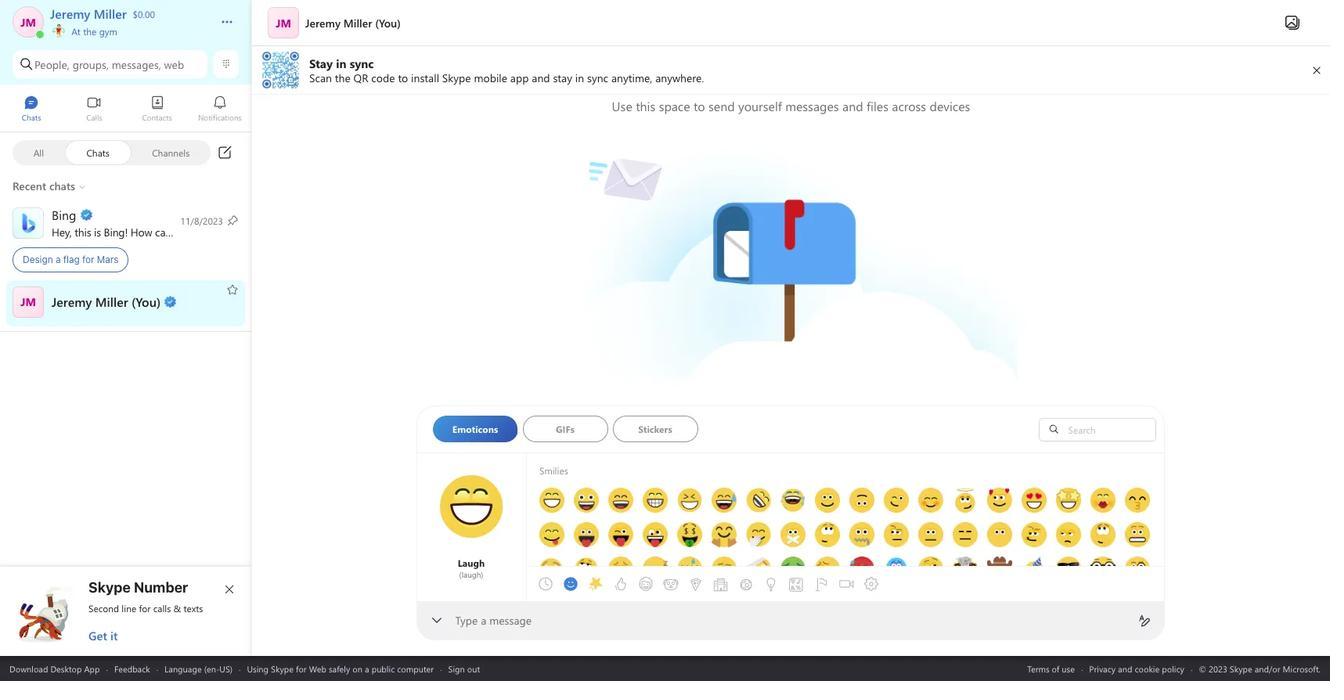Task type: locate. For each thing, give the bounding box(es) containing it.
sign out link
[[448, 663, 480, 675]]

skype
[[89, 580, 131, 596], [271, 663, 294, 675]]

for right line
[[139, 602, 151, 615]]

skype up the second
[[89, 580, 131, 596]]

language (en-us) link
[[165, 663, 233, 675]]

1 vertical spatial skype
[[271, 663, 294, 675]]

out
[[467, 663, 480, 675]]

people, groups, messages, web button
[[13, 50, 208, 78]]

2 vertical spatial for
[[296, 663, 307, 675]]

groups,
[[73, 57, 109, 72]]

a right on
[[365, 663, 369, 675]]

for right flag
[[82, 254, 94, 266]]

a left flag
[[56, 254, 61, 266]]

how
[[131, 224, 152, 239]]

at the gym
[[69, 25, 117, 38]]

terms
[[1028, 663, 1050, 675]]

terms of use
[[1028, 663, 1075, 675]]

web
[[309, 663, 327, 675]]

privacy
[[1090, 663, 1116, 675]]

1 horizontal spatial skype
[[271, 663, 294, 675]]

1 horizontal spatial for
[[139, 602, 151, 615]]

a right type
[[481, 613, 487, 628]]

for inside skype number element
[[139, 602, 151, 615]]

type a message
[[455, 613, 532, 628]]

0 horizontal spatial skype
[[89, 580, 131, 596]]

for for second line for calls & texts
[[139, 602, 151, 615]]

0 vertical spatial skype
[[89, 580, 131, 596]]

people,
[[34, 57, 70, 72]]

people, groups, messages, web
[[34, 57, 184, 72]]

0 horizontal spatial a
[[56, 254, 61, 266]]

public
[[372, 663, 395, 675]]

type
[[455, 613, 478, 628]]

2 horizontal spatial a
[[481, 613, 487, 628]]

skype number
[[89, 580, 188, 596]]

language (en-us)
[[165, 663, 233, 675]]

0 vertical spatial a
[[56, 254, 61, 266]]

second line for calls & texts
[[89, 602, 203, 615]]

at the gym button
[[50, 22, 205, 38]]

get
[[89, 628, 107, 644]]

get it
[[89, 628, 118, 644]]

2 horizontal spatial for
[[296, 663, 307, 675]]

skype right using
[[271, 663, 294, 675]]

app
[[84, 663, 100, 675]]

(en-
[[204, 663, 220, 675]]

skype number element
[[13, 580, 239, 644]]

sign out
[[448, 663, 480, 675]]

for for using skype for web safely on a public computer
[[296, 663, 307, 675]]

Search text field
[[1065, 423, 1152, 437]]

1 vertical spatial for
[[139, 602, 151, 615]]

Type a message text field
[[456, 613, 1126, 630]]

using
[[247, 663, 269, 675]]

you
[[203, 224, 221, 239]]

tab list
[[0, 89, 251, 132], [433, 416, 1012, 447], [533, 545, 884, 623]]

for
[[82, 254, 94, 266], [139, 602, 151, 615], [296, 663, 307, 675]]

1 vertical spatial a
[[481, 613, 487, 628]]

for left web
[[296, 663, 307, 675]]

message
[[490, 613, 532, 628]]

0 vertical spatial for
[[82, 254, 94, 266]]

0 horizontal spatial for
[[82, 254, 94, 266]]

a for message
[[481, 613, 487, 628]]

use
[[1062, 663, 1075, 675]]

number
[[134, 580, 188, 596]]

terms of use link
[[1028, 663, 1075, 675]]

channels
[[152, 146, 190, 159]]

can
[[155, 224, 172, 239]]

1 horizontal spatial a
[[365, 663, 369, 675]]

a
[[56, 254, 61, 266], [481, 613, 487, 628], [365, 663, 369, 675]]

bing
[[104, 224, 125, 239]]



Task type: vqa. For each thing, say whether or not it's contained in the screenshot.
Terms of use
yes



Task type: describe. For each thing, give the bounding box(es) containing it.
all
[[33, 146, 44, 159]]

is
[[94, 224, 101, 239]]

line
[[122, 602, 136, 615]]

design
[[23, 254, 53, 266]]

privacy and cookie policy
[[1090, 663, 1185, 675]]

&
[[174, 602, 181, 615]]

feedback link
[[114, 663, 150, 675]]

download
[[9, 663, 48, 675]]

sign
[[448, 663, 465, 675]]

skype inside skype number element
[[89, 580, 131, 596]]

design a flag for mars
[[23, 254, 119, 266]]

download desktop app link
[[9, 663, 100, 675]]

second
[[89, 602, 119, 615]]

it
[[110, 628, 118, 644]]

2 vertical spatial a
[[365, 663, 369, 675]]

1 vertical spatial tab list
[[433, 416, 1012, 447]]

on
[[353, 663, 363, 675]]

of
[[1052, 663, 1060, 675]]

the
[[83, 25, 97, 38]]

mars
[[97, 254, 119, 266]]

us)
[[220, 663, 233, 675]]

i
[[174, 224, 177, 239]]

cookie
[[1135, 663, 1160, 675]]

gym
[[99, 25, 117, 38]]

using skype for web safely on a public computer link
[[247, 663, 434, 675]]

safely
[[329, 663, 350, 675]]

0 vertical spatial tab list
[[0, 89, 251, 132]]

texts
[[184, 602, 203, 615]]

at
[[71, 25, 81, 38]]

today?
[[224, 224, 254, 239]]

a for flag
[[56, 254, 61, 266]]

computer
[[397, 663, 434, 675]]

desktop
[[50, 663, 82, 675]]

calls
[[153, 602, 171, 615]]

hey, this is bing ! how can i help you today?
[[52, 224, 257, 239]]

chats
[[86, 146, 110, 159]]

messages,
[[112, 57, 161, 72]]

using skype for web safely on a public computer
[[247, 663, 434, 675]]

!
[[125, 224, 128, 239]]

web
[[164, 57, 184, 72]]

language
[[165, 663, 202, 675]]

feedback
[[114, 663, 150, 675]]

flag
[[63, 254, 80, 266]]

2 vertical spatial tab list
[[533, 545, 884, 623]]

download desktop app
[[9, 663, 100, 675]]

privacy and cookie policy link
[[1090, 663, 1185, 675]]

this
[[75, 224, 91, 239]]

and
[[1118, 663, 1133, 675]]

policy
[[1162, 663, 1185, 675]]

help
[[180, 224, 200, 239]]

hey,
[[52, 224, 72, 239]]



